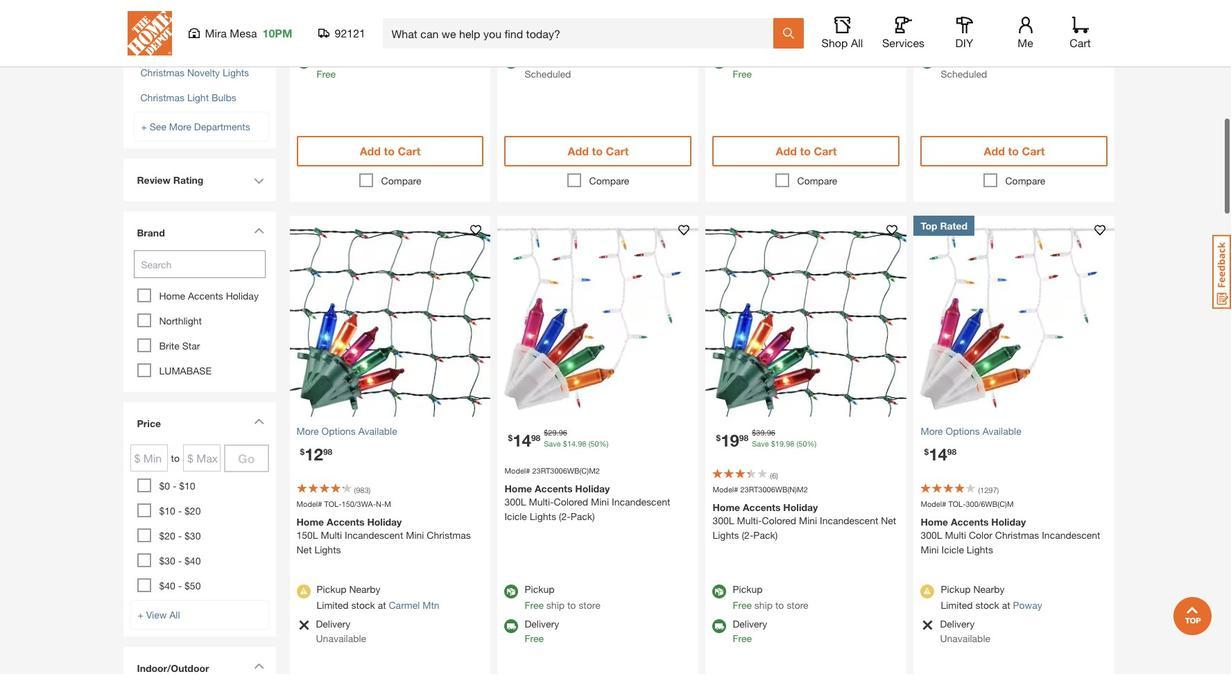 Task type: locate. For each thing, give the bounding box(es) containing it.
1 vertical spatial limited stock for pickup image
[[921, 620, 934, 632]]

incandescent inside home accents holiday 300l multi color christmas incandescent mini icicle lights
[[1042, 530, 1101, 542]]

3 caret icon image from the top
[[254, 418, 264, 425]]

colored down 23rt3006wb(n)m2
[[762, 515, 797, 527]]

me
[[1018, 36, 1034, 49]]

0 horizontal spatial more options available
[[297, 425, 397, 437]]

2 horizontal spatial at
[[1002, 600, 1011, 612]]

multi inside home accents holiday 300l multi color christmas incandescent mini icicle lights
[[945, 530, 967, 542]]

98 inside $ 14 98
[[948, 447, 957, 457]]

2 delivery unavailable from the left
[[941, 619, 991, 645]]

mira right 24
[[586, 35, 605, 46]]

1 horizontal spatial limited stock for pickup image
[[921, 585, 935, 599]]

$0 - $10 link
[[159, 480, 195, 492]]

stock for pickup nearby limited stock at poway
[[976, 600, 1000, 612]]

home accents holiday
[[159, 290, 259, 302]]

1 vertical spatial 300l
[[713, 515, 735, 527]]

incandescent for 300l multi color christmas incandescent mini icicle lights
[[1042, 530, 1101, 542]]

accents inside the home accents holiday 300l multi-colored mini incandescent net lights (2-pack)
[[743, 502, 781, 514]]

2 vertical spatial icicle
[[942, 544, 964, 556]]

- right $0
[[173, 480, 177, 492]]

accents down model# 23rt3006wb(c)m2
[[535, 483, 573, 495]]

) up 150/3wa-
[[369, 486, 371, 495]]

96 right the 39
[[767, 428, 776, 437]]

1 vertical spatial limited stock for pickup image
[[297, 620, 310, 632]]

lumabase
[[159, 365, 212, 377]]

available shipping image for 1st add to cart button from the right
[[921, 55, 935, 69]]

0 horizontal spatial 96
[[559, 428, 568, 437]]

+ left view
[[138, 609, 144, 621]]

(2- inside the home accents holiday 300l multi-colored mini incandescent net lights (2-pack)
[[742, 530, 754, 542]]

pack) down "model# 23rt3006wb(n)m2"
[[754, 530, 778, 542]]

1 horizontal spatial more options available link
[[921, 424, 1108, 439]]

+ view all link
[[130, 600, 269, 630]]

1 vertical spatial icicle
[[505, 511, 527, 523]]

1 horizontal spatial limited
[[941, 600, 973, 612]]

2 horizontal spatial mesa
[[1024, 35, 1048, 46]]

1 96 from the left
[[559, 428, 568, 437]]

19
[[721, 431, 740, 451], [776, 440, 784, 449]]

0 horizontal spatial at
[[378, 600, 386, 612]]

0 vertical spatial $20
[[185, 505, 201, 517]]

nearby inside pickup nearby limited stock at poway
[[974, 584, 1005, 596]]

stock left carmel
[[352, 600, 375, 612]]

0 horizontal spatial scheduled
[[525, 68, 571, 80]]

icicle down christmas net lights
[[141, 42, 163, 53]]

unavailable down pickup nearby limited stock at poway
[[941, 633, 991, 645]]

mira inside pickup 24 in stock at mira mesa
[[586, 35, 605, 46]]

delivery unavailable down pickup nearby limited stock at carmel mtn
[[316, 619, 366, 645]]

at right 24
[[575, 35, 583, 46]]

unavailable
[[316, 633, 366, 645], [941, 633, 991, 645]]

0 horizontal spatial limited
[[317, 600, 349, 612]]

to
[[359, 35, 368, 46], [776, 35, 784, 46], [384, 144, 395, 158], [592, 144, 603, 158], [800, 144, 811, 158], [1009, 144, 1019, 158], [171, 452, 180, 464], [568, 600, 576, 612], [776, 600, 784, 612]]

home for home accents holiday 300l multi color christmas incandescent mini icicle lights
[[921, 517, 949, 528]]

2 save from the left
[[752, 440, 769, 449]]

top
[[921, 220, 938, 232]]

$30 down "$10 - $20" link
[[185, 530, 201, 542]]

net for home accents holiday 300l multi-colored mini incandescent net lights (2-pack)
[[881, 515, 897, 527]]

delivery
[[733, 53, 768, 65], [316, 619, 351, 630], [525, 619, 559, 630], [733, 619, 768, 630], [941, 619, 975, 630]]

+
[[141, 121, 147, 133], [138, 609, 144, 621]]

mini inside the home accents holiday 300l multi-colored mini incandescent net lights (2-pack)
[[799, 515, 818, 527]]

19 left the 39
[[721, 431, 740, 451]]

nearby down home accents holiday 150l multi incandescent mini christmas net lights
[[349, 584, 381, 596]]

options up $ 12 98
[[322, 425, 356, 437]]

50 for 14
[[591, 440, 599, 449]]

%) inside the $ 14 98 $ 29 . 96 save $ 14 . 98 ( 50 %)
[[599, 440, 609, 449]]

mini
[[591, 496, 609, 508], [799, 515, 818, 527], [406, 530, 424, 542], [921, 544, 939, 556]]

available for pickup image
[[505, 20, 519, 34], [713, 20, 727, 34]]

accents up 'color' on the bottom of page
[[951, 517, 989, 528]]

at inside pickup nearby limited stock at carmel mtn
[[378, 600, 386, 612]]

- up $20 - $30 link
[[178, 505, 182, 517]]

0 horizontal spatial nearby
[[349, 584, 381, 596]]

0 horizontal spatial )
[[369, 486, 371, 495]]

mira up novelty
[[205, 26, 227, 40]]

mini for 300l multi-colored mini incandescent icicle lights (2-pack)
[[591, 496, 609, 508]]

holiday inside the home accents holiday 300l multi-colored mini incandescent net lights (2-pack)
[[784, 502, 818, 514]]

mini inside home accents holiday 300l multi color christmas incandescent mini icicle lights
[[921, 544, 939, 556]]

light
[[187, 92, 209, 103]]

more up 12
[[297, 425, 319, 437]]

1 multi from the left
[[321, 530, 342, 542]]

incandescent for 300l multi-colored mini incandescent net lights (2-pack)
[[820, 515, 879, 527]]

1 horizontal spatial 19
[[776, 440, 784, 449]]

(2- inside home accents holiday 300l multi-colored mini incandescent icicle lights (2-pack)
[[559, 511, 571, 523]]

caret icon image inside brand link
[[254, 228, 264, 234]]

14 in stock
[[941, 35, 989, 46]]

at
[[575, 35, 583, 46], [378, 600, 386, 612], [1002, 600, 1011, 612]]

in right services
[[955, 35, 962, 46]]

98 inside $ 12 98
[[323, 447, 333, 457]]

home down "model# 23rt3006wb(n)m2"
[[713, 502, 740, 514]]

- for $40
[[178, 580, 182, 592]]

accents inside home accents holiday 300l multi-colored mini incandescent icicle lights (2-pack)
[[535, 483, 573, 495]]

1 horizontal spatial 96
[[767, 428, 776, 437]]

. up "model# 23rt3006wb(n)m2"
[[765, 428, 767, 437]]

model# 23rt3006wb(n)m2
[[713, 485, 808, 494]]

at for mira
[[575, 35, 583, 46]]

pickup free ship to store
[[317, 19, 393, 46], [733, 19, 809, 46], [525, 584, 601, 612], [733, 584, 809, 612]]

pack) inside the home accents holiday 300l multi-colored mini incandescent net lights (2-pack)
[[754, 530, 778, 542]]

home inside home accents holiday 150l multi incandescent mini christmas net lights
[[297, 517, 324, 528]]

98 for $ 14 98 $ 29 . 96 save $ 14 . 98 ( 50 %)
[[531, 433, 541, 444]]

1 horizontal spatial available shipping image
[[713, 620, 727, 634]]

stock inside pickup nearby limited stock at poway
[[976, 600, 1000, 612]]

0 horizontal spatial net
[[187, 17, 203, 28]]

1 horizontal spatial multi
[[945, 530, 967, 542]]

1 horizontal spatial more
[[297, 425, 319, 437]]

$ right the go
[[300, 447, 305, 457]]

1 %) from the left
[[599, 440, 609, 449]]

model# for model# 23rt3006wb(c)m2
[[505, 466, 530, 475]]

14 left 29
[[513, 431, 531, 451]]

- down "$10 - $20" link
[[178, 530, 182, 542]]

more
[[169, 121, 191, 133], [297, 425, 319, 437], [921, 425, 943, 437]]

0 vertical spatial colored
[[554, 496, 589, 508]]

2 available from the left
[[983, 425, 1022, 437]]

)
[[777, 471, 779, 480], [369, 486, 371, 495], [998, 486, 999, 495]]

available for 14
[[983, 425, 1022, 437]]

accents down "search" text box
[[188, 290, 223, 302]]

1 horizontal spatial multi-
[[737, 515, 762, 527]]

3 add to cart from the left
[[776, 144, 837, 158]]

1 more options available link from the left
[[297, 424, 484, 439]]

98 up model# tol-300/6wb(c)m
[[948, 447, 957, 457]]

$ 14 98 $ 29 . 96 save $ 14 . 98 ( 50 %)
[[508, 428, 609, 451]]

tol-
[[324, 500, 342, 509], [949, 500, 966, 509]]

96 inside the $ 14 98 $ 29 . 96 save $ 14 . 98 ( 50 %)
[[559, 428, 568, 437]]

1 in from the left
[[538, 35, 546, 46]]

1 delivery unavailable from the left
[[316, 619, 366, 645]]

stock left poway link
[[976, 600, 1000, 612]]

0 horizontal spatial mesa
[[230, 26, 257, 40]]

mira mesa 10pm
[[205, 26, 292, 40]]

1 horizontal spatial %)
[[807, 440, 817, 449]]

14 left diy
[[941, 35, 952, 46]]

holiday down 300/6wb(c)m
[[992, 517, 1027, 528]]

at left carmel
[[378, 600, 386, 612]]

2 %) from the left
[[807, 440, 817, 449]]

0 horizontal spatial limited stock for pickup image
[[297, 620, 310, 632]]

limited stock for pickup image for delivery
[[297, 620, 310, 632]]

top rated
[[921, 220, 968, 232]]

christmas for christmas net lights
[[141, 17, 185, 28]]

1 add to cart from the left
[[360, 144, 421, 158]]

caret icon image
[[254, 178, 264, 185], [254, 228, 264, 234], [254, 418, 264, 425], [254, 663, 264, 670]]

1 horizontal spatial all
[[851, 36, 864, 49]]

96 for 14
[[559, 428, 568, 437]]

colored
[[554, 496, 589, 508], [762, 515, 797, 527]]

mesa inside pickup 24 in stock at mira mesa
[[608, 35, 632, 46]]

300l inside home accents holiday 300l multi color christmas incandescent mini icicle lights
[[921, 530, 943, 542]]

6
[[772, 471, 777, 480]]

nearby for carmel
[[349, 584, 381, 596]]

nearby down 'color' on the bottom of page
[[974, 584, 1005, 596]]

1 horizontal spatial available for pickup image
[[505, 585, 519, 599]]

more options available for 14
[[921, 425, 1022, 437]]

available shipping image for available for pickup icon associated with 19
[[713, 620, 727, 634]]

0 horizontal spatial all
[[169, 609, 180, 621]]

net inside home accents holiday 150l multi incandescent mini christmas net lights
[[297, 544, 312, 556]]

holiday for home accents holiday 150l multi incandescent mini christmas net lights
[[367, 517, 402, 528]]

holiday for home accents holiday 300l multi-colored mini incandescent icicle lights (2-pack)
[[576, 483, 610, 495]]

300l multi-colored mini incandescent icicle lights (2-pack) image
[[498, 216, 699, 417]]

2 add to cart from the left
[[568, 144, 629, 158]]

2 add from the left
[[568, 144, 589, 158]]

lights down christmas net lights link
[[166, 42, 192, 53]]

home down model# 23rt3006wb(c)m2
[[505, 483, 532, 495]]

1 tol- from the left
[[324, 500, 342, 509]]

2 unavailable from the left
[[941, 633, 991, 645]]

accents for home accents holiday 150l multi incandescent mini christmas net lights
[[327, 517, 365, 528]]

add to cart
[[360, 144, 421, 158], [568, 144, 629, 158], [776, 144, 837, 158], [984, 144, 1045, 158]]

multi- inside the home accents holiday 300l multi-colored mini incandescent net lights (2-pack)
[[737, 515, 762, 527]]

multi- down "model# 23rt3006wb(n)m2"
[[737, 515, 762, 527]]

feedback link image
[[1213, 235, 1232, 309]]

home inside home accents holiday 300l multi color christmas incandescent mini icicle lights
[[921, 517, 949, 528]]

christmas inside home accents holiday 300l multi color christmas incandescent mini icicle lights
[[996, 530, 1040, 542]]

multi- inside home accents holiday 300l multi-colored mini incandescent icicle lights (2-pack)
[[529, 496, 554, 508]]

options for 14
[[946, 425, 980, 437]]

0 horizontal spatial available
[[359, 425, 397, 437]]

1 more options available from the left
[[297, 425, 397, 437]]

2 horizontal spatial mira
[[1002, 35, 1022, 46]]

more right 'see' on the left
[[169, 121, 191, 133]]

accents down "model# 23rt3006wb(n)m2"
[[743, 502, 781, 514]]

price link
[[130, 409, 269, 441]]

0 vertical spatial multi-
[[529, 496, 554, 508]]

1 vertical spatial all
[[169, 609, 180, 621]]

all right view
[[169, 609, 180, 621]]

model#
[[505, 466, 530, 475], [713, 485, 739, 494], [297, 500, 322, 509], [921, 500, 947, 509]]

2 horizontal spatial 300l
[[921, 530, 943, 542]]

1 horizontal spatial mira mesa link
[[1002, 35, 1048, 46]]

$30 - $40 link
[[159, 555, 201, 567]]

.
[[557, 428, 559, 437], [765, 428, 767, 437], [576, 440, 578, 449], [784, 440, 786, 449]]

%) up 23rt3006wb(n)m2
[[807, 440, 817, 449]]

1297
[[981, 486, 998, 495]]

0 horizontal spatial mira
[[205, 26, 227, 40]]

$10 down $0
[[159, 505, 175, 517]]

96 for 19
[[767, 428, 776, 437]]

christmas for christmas novelty lights
[[141, 67, 185, 78]]

1 horizontal spatial scheduled
[[941, 68, 988, 80]]

(2-
[[559, 511, 571, 523], [742, 530, 754, 542]]

1 nearby from the left
[[349, 584, 381, 596]]

1 horizontal spatial limited stock for pickup image
[[921, 620, 934, 632]]

brite star link
[[159, 340, 200, 352]]

holiday down 23rt3006wb(n)m2
[[784, 502, 818, 514]]

) up 300/6wb(c)m
[[998, 486, 999, 495]]

1 unavailable from the left
[[316, 633, 366, 645]]

carmel mtn link
[[389, 600, 440, 612]]

2 nearby from the left
[[974, 584, 1005, 596]]

$ 12 98
[[300, 445, 333, 464]]

home for home accents holiday 150l multi incandescent mini christmas net lights
[[297, 517, 324, 528]]

available for pickup image for 19
[[713, 585, 727, 599]]

available
[[359, 425, 397, 437], [983, 425, 1022, 437]]

98 up model# tol-150/3wa-n-m
[[323, 447, 333, 457]]

- up $40 - $50
[[178, 555, 182, 567]]

1 vertical spatial colored
[[762, 515, 797, 527]]

%) inside $ 19 98 $ 39 . 96 save $ 19 . 98 ( 50 %)
[[807, 440, 817, 449]]

mira for mira mesa
[[1002, 35, 1022, 46]]

scheduled for 24 in stock
[[525, 68, 571, 80]]

available for pickup image for 14
[[505, 585, 519, 599]]

1 horizontal spatial in
[[955, 35, 962, 46]]

300l down "model# 23rt3006wb(n)m2"
[[713, 515, 735, 527]]

0 horizontal spatial 300l
[[505, 496, 526, 508]]

98 up 23rt3006wb(c)m2
[[578, 440, 587, 449]]

0 horizontal spatial $10
[[159, 505, 175, 517]]

mini inside home accents holiday 150l multi incandescent mini christmas net lights
[[406, 530, 424, 542]]

$30
[[185, 530, 201, 542], [159, 555, 175, 567]]

2 horizontal spatial more
[[921, 425, 943, 437]]

1 horizontal spatial colored
[[762, 515, 797, 527]]

home down model# tol-300/6wb(c)m
[[921, 517, 949, 528]]

limited inside pickup nearby limited stock at carmel mtn
[[317, 600, 349, 612]]

0 horizontal spatial $30
[[159, 555, 175, 567]]

0 vertical spatial all
[[851, 36, 864, 49]]

model# up 150l
[[297, 500, 322, 509]]

$ up 6 on the bottom of the page
[[771, 440, 776, 449]]

1 vertical spatial $40
[[159, 580, 175, 592]]

1 horizontal spatial icicle
[[505, 511, 527, 523]]

$ left 29
[[508, 433, 513, 444]]

0 vertical spatial available shipping image
[[297, 55, 311, 69]]

1 horizontal spatial tol-
[[949, 500, 966, 509]]

accents down model# tol-150/3wa-n-m
[[327, 517, 365, 528]]

( inside the $ 14 98 $ 29 . 96 save $ 14 . 98 ( 50 %)
[[589, 440, 591, 449]]

caret icon image inside price link
[[254, 418, 264, 425]]

1 horizontal spatial net
[[297, 544, 312, 556]]

0 horizontal spatial mira mesa link
[[586, 35, 632, 46]]

2 scheduled from the left
[[941, 68, 988, 80]]

+ view all
[[138, 609, 180, 621]]

. up 23rt3006wb(c)m2
[[576, 440, 578, 449]]

save inside the $ 14 98 $ 29 . 96 save $ 14 . 98 ( 50 %)
[[544, 440, 561, 449]]

save inside $ 19 98 $ 39 . 96 save $ 19 . 98 ( 50 %)
[[752, 440, 769, 449]]

model# left 23rt3006wb(c)m2
[[505, 466, 530, 475]]

300l for 300l multi color christmas incandescent mini icicle lights
[[921, 530, 943, 542]]

more up $ 14 98
[[921, 425, 943, 437]]

cart link
[[1066, 17, 1096, 50]]

mira
[[205, 26, 227, 40], [586, 35, 605, 46], [1002, 35, 1022, 46]]

limited stock for pickup image for pickup
[[297, 585, 311, 599]]

more options available
[[297, 425, 397, 437], [921, 425, 1022, 437]]

98 for $ 19 98 $ 39 . 96 save $ 19 . 98 ( 50 %)
[[740, 433, 749, 444]]

1 horizontal spatial save
[[752, 440, 769, 449]]

lights down 150l
[[315, 544, 341, 556]]

more options available link for 12
[[297, 424, 484, 439]]

1 vertical spatial available shipping image
[[713, 620, 727, 634]]

0 horizontal spatial multi
[[321, 530, 342, 542]]

$ up model# 23rt3006wb(c)m2
[[544, 428, 548, 437]]

$20
[[185, 505, 201, 517], [159, 530, 175, 542]]

limited stock for pickup image for delivery
[[921, 620, 934, 632]]

2 add to cart button from the left
[[505, 136, 692, 167]]

300l for 300l multi-colored mini incandescent icicle lights (2-pack)
[[505, 496, 526, 508]]

incandescent inside home accents holiday 300l multi-colored mini incandescent icicle lights (2-pack)
[[612, 496, 671, 508]]

1 vertical spatial +
[[138, 609, 144, 621]]

available for pickup image
[[297, 20, 311, 34], [505, 585, 519, 599], [713, 585, 727, 599]]

see
[[150, 121, 166, 133]]

1 vertical spatial pack)
[[754, 530, 778, 542]]

96 right 29
[[559, 428, 568, 437]]

1 save from the left
[[544, 440, 561, 449]]

available shipping image for third add to cart button from right
[[505, 55, 519, 69]]

brand
[[137, 227, 165, 239]]

net inside the home accents holiday 300l multi-colored mini incandescent net lights (2-pack)
[[881, 515, 897, 527]]

lights down model# 23rt3006wb(c)m2
[[530, 511, 556, 523]]

nearby for poway
[[974, 584, 1005, 596]]

0 vertical spatial $40
[[185, 555, 201, 567]]

300l inside the home accents holiday 300l multi-colored mini incandescent net lights (2-pack)
[[713, 515, 735, 527]]

net
[[187, 17, 203, 28], [881, 515, 897, 527], [297, 544, 312, 556]]

What can we help you find today? search field
[[392, 19, 773, 48]]

lights inside the home accents holiday 300l multi-colored mini incandescent net lights (2-pack)
[[713, 530, 739, 542]]

nearby inside pickup nearby limited stock at carmel mtn
[[349, 584, 381, 596]]

0 horizontal spatial tol-
[[324, 500, 342, 509]]

pickup inside pickup 24 in stock at mira mesa
[[525, 19, 555, 31]]

scheduled down diy
[[941, 68, 988, 80]]

2 96 from the left
[[767, 428, 776, 437]]

- for $30
[[178, 555, 182, 567]]

0 vertical spatial 300l
[[505, 496, 526, 508]]

unavailable down pickup nearby limited stock at carmel mtn
[[316, 633, 366, 645]]

+ see more departments
[[141, 121, 250, 133]]

store
[[371, 35, 393, 46], [787, 35, 809, 46], [579, 600, 601, 612], [787, 600, 809, 612]]

stock inside pickup 24 in stock at mira mesa
[[549, 35, 572, 46]]

98 up 23rt3006wb(n)m2
[[786, 440, 795, 449]]

19 up 6 on the bottom of the page
[[776, 440, 784, 449]]

0 horizontal spatial available for pickup image
[[505, 20, 519, 34]]

$ inside $ 14 98
[[925, 447, 929, 457]]

1 add from the left
[[360, 144, 381, 158]]

4 caret icon image from the top
[[254, 663, 264, 670]]

96 inside $ 19 98 $ 39 . 96 save $ 19 . 98 ( 50 %)
[[767, 428, 776, 437]]

50 inside $ 19 98 $ 39 . 96 save $ 19 . 98 ( 50 %)
[[799, 440, 807, 449]]

50 inside the $ 14 98 $ 29 . 96 save $ 14 . 98 ( 50 %)
[[591, 440, 599, 449]]

services button
[[882, 17, 926, 50]]

accents inside home accents holiday 150l multi incandescent mini christmas net lights
[[327, 517, 365, 528]]

multi inside home accents holiday 150l multi incandescent mini christmas net lights
[[321, 530, 342, 542]]

1 options from the left
[[322, 425, 356, 437]]

98 for $ 12 98
[[323, 447, 333, 457]]

1 available for pickup image from the left
[[505, 20, 519, 34]]

1 horizontal spatial available for pickup image
[[713, 20, 727, 34]]

0 horizontal spatial multi-
[[529, 496, 554, 508]]

4 add to cart button from the left
[[921, 136, 1108, 167]]

1 50 from the left
[[591, 440, 599, 449]]

$ left the 39
[[716, 433, 721, 444]]

departments
[[194, 121, 250, 133]]

4 add from the left
[[984, 144, 1006, 158]]

%)
[[599, 440, 609, 449], [807, 440, 817, 449]]

more options available up $ 14 98
[[921, 425, 1022, 437]]

1 available from the left
[[359, 425, 397, 437]]

mira right 14 in stock
[[1002, 35, 1022, 46]]

$ up model# tol-300/6wb(c)m
[[925, 447, 929, 457]]

) for 12
[[369, 486, 371, 495]]

( inside $ 19 98 $ 39 . 96 save $ 19 . 98 ( 50 %)
[[797, 440, 799, 449]]

1 horizontal spatial mesa
[[608, 35, 632, 46]]

0 vertical spatial limited stock for pickup image
[[297, 585, 311, 599]]

holiday inside home accents holiday 300l multi-colored mini incandescent icicle lights (2-pack)
[[576, 483, 610, 495]]

$20 - $30
[[159, 530, 201, 542]]

50 for 19
[[799, 440, 807, 449]]

+ left 'see' on the left
[[141, 121, 147, 133]]

accents for home accents holiday
[[188, 290, 223, 302]]

add to cart for third add to cart button from right
[[568, 144, 629, 158]]

icicle down model# 23rt3006wb(c)m2
[[505, 511, 527, 523]]

accents for home accents holiday 300l multi color christmas incandescent mini icicle lights
[[951, 517, 989, 528]]

2 vertical spatial 300l
[[921, 530, 943, 542]]

delivery unavailable down pickup nearby limited stock at poway
[[941, 619, 991, 645]]

0 horizontal spatial pack)
[[571, 511, 595, 523]]

delivery free
[[733, 53, 768, 80], [525, 619, 559, 645], [733, 619, 768, 645]]

holiday inside home accents holiday 150l multi incandescent mini christmas net lights
[[367, 517, 402, 528]]

mira mesa
[[1002, 35, 1048, 46]]

available shipping image
[[505, 55, 519, 69], [713, 55, 727, 69], [921, 55, 935, 69], [505, 620, 519, 634]]

0 vertical spatial icicle
[[141, 42, 163, 53]]

all right shop
[[851, 36, 864, 49]]

stock inside pickup nearby limited stock at carmel mtn
[[352, 600, 375, 612]]

holiday down 23rt3006wb(c)m2
[[576, 483, 610, 495]]

( 6 )
[[771, 471, 779, 480]]

limited for pickup nearby limited stock at poway
[[941, 600, 973, 612]]

1 horizontal spatial options
[[946, 425, 980, 437]]

multi left 'color' on the bottom of page
[[945, 530, 967, 542]]

save for 14
[[544, 440, 561, 449]]

3 add from the left
[[776, 144, 797, 158]]

available shipping image
[[297, 55, 311, 69], [713, 620, 727, 634]]

holiday down "search" text box
[[226, 290, 259, 302]]

1 limited from the left
[[317, 600, 349, 612]]

0 horizontal spatial save
[[544, 440, 561, 449]]

delivery for available for pickup image related to free
[[733, 53, 768, 65]]

rated
[[941, 220, 968, 232]]

0 horizontal spatial unavailable
[[316, 633, 366, 645]]

-
[[173, 480, 177, 492], [178, 505, 182, 517], [178, 530, 182, 542], [178, 555, 182, 567], [178, 580, 182, 592]]

1 horizontal spatial $40
[[185, 555, 201, 567]]

more options available link up ( 983 )
[[297, 424, 484, 439]]

go
[[238, 451, 255, 466]]

delivery unavailable for pickup nearby limited stock at poway
[[941, 619, 991, 645]]

2 available for pickup image from the left
[[713, 20, 727, 34]]

mesa
[[230, 26, 257, 40], [608, 35, 632, 46], [1024, 35, 1048, 46]]

+ for + see more departments
[[141, 121, 147, 133]]

1 horizontal spatial unavailable
[[941, 633, 991, 645]]

$20 down "$10 - $20" link
[[159, 530, 175, 542]]

(2- down 23rt3006wb(c)m2
[[559, 511, 571, 523]]

1 scheduled from the left
[[525, 68, 571, 80]]

300/6wb(c)m
[[966, 500, 1014, 509]]

mira for mira mesa 10pm
[[205, 26, 227, 40]]

50 up 23rt3006wb(c)m2
[[591, 440, 599, 449]]

colored inside home accents holiday 300l multi-colored mini incandescent icicle lights (2-pack)
[[554, 496, 589, 508]]

1 horizontal spatial 50
[[799, 440, 807, 449]]

1 caret icon image from the top
[[254, 178, 264, 185]]

2 more options available from the left
[[921, 425, 1022, 437]]

limited stock for pickup image
[[921, 585, 935, 599], [297, 620, 310, 632]]

stock right 24
[[549, 35, 572, 46]]

multi
[[321, 530, 342, 542], [945, 530, 967, 542]]

2 horizontal spatial available for pickup image
[[713, 585, 727, 599]]

incandescent inside the home accents holiday 300l multi-colored mini incandescent net lights (2-pack)
[[820, 515, 879, 527]]

poway link
[[1013, 600, 1043, 612]]

the home depot logo image
[[127, 11, 172, 56]]

price-range-upperBound telephone field
[[183, 445, 221, 472]]

multi for 12
[[321, 530, 342, 542]]

1 horizontal spatial pack)
[[754, 530, 778, 542]]

%) up 23rt3006wb(c)m2
[[599, 440, 609, 449]]

at for poway
[[1002, 600, 1011, 612]]

limited stock for pickup image
[[297, 585, 311, 599], [921, 620, 934, 632]]

add for 4th add to cart button from the right
[[360, 144, 381, 158]]

available up 1297
[[983, 425, 1022, 437]]

home inside home accents holiday 300l multi-colored mini incandescent icicle lights (2-pack)
[[505, 483, 532, 495]]

2 horizontal spatial )
[[998, 486, 999, 495]]

1 vertical spatial $20
[[159, 530, 175, 542]]

colored down 23rt3006wb(c)m2
[[554, 496, 589, 508]]

delivery for limited stock for pickup icon corresponding to pickup
[[316, 619, 351, 630]]

300l inside home accents holiday 300l multi-colored mini incandescent icicle lights (2-pack)
[[505, 496, 526, 508]]

1 horizontal spatial )
[[777, 471, 779, 480]]

save down 29
[[544, 440, 561, 449]]

0 vertical spatial limited stock for pickup image
[[921, 585, 935, 599]]

$40 up $50
[[185, 555, 201, 567]]

2 options from the left
[[946, 425, 980, 437]]

0 vertical spatial (2-
[[559, 511, 571, 523]]

2 tol- from the left
[[949, 500, 966, 509]]

rating
[[173, 174, 204, 186]]

shop
[[822, 36, 848, 49]]

2 multi from the left
[[945, 530, 967, 542]]

2 caret icon image from the top
[[254, 228, 264, 234]]

limited
[[317, 600, 349, 612], [941, 600, 973, 612]]

4 add to cart from the left
[[984, 144, 1045, 158]]

save
[[544, 440, 561, 449], [752, 440, 769, 449]]

50 up 23rt3006wb(n)m2
[[799, 440, 807, 449]]

at inside pickup 24 in stock at mira mesa
[[575, 35, 583, 46]]

available shipping image for the leftmost available for pickup icon
[[297, 55, 311, 69]]

home inside the home accents holiday 300l multi-colored mini incandescent net lights (2-pack)
[[713, 502, 740, 514]]

98 left 29
[[531, 433, 541, 444]]

$ up 23rt3006wb(c)m2
[[563, 440, 568, 449]]

- for $10
[[178, 505, 182, 517]]

+ see more departments link
[[134, 112, 269, 142]]

1 horizontal spatial nearby
[[974, 584, 1005, 596]]

2 in from the left
[[955, 35, 962, 46]]

colored inside the home accents holiday 300l multi-colored mini incandescent net lights (2-pack)
[[762, 515, 797, 527]]

1 horizontal spatial at
[[575, 35, 583, 46]]

lights down 'color' on the bottom of page
[[967, 544, 994, 556]]

1 vertical spatial $30
[[159, 555, 175, 567]]

$20 up $20 - $30 link
[[185, 505, 201, 517]]

review rating
[[137, 174, 204, 186]]

home up 150l
[[297, 517, 324, 528]]

add
[[360, 144, 381, 158], [568, 144, 589, 158], [776, 144, 797, 158], [984, 144, 1006, 158]]

$10 - $20 link
[[159, 505, 201, 517]]

(2- down "model# 23rt3006wb(n)m2"
[[742, 530, 754, 542]]

save down the 39
[[752, 440, 769, 449]]

pack) inside home accents holiday 300l multi-colored mini incandescent icicle lights (2-pack)
[[571, 511, 595, 523]]

( for ( 1297 )
[[979, 486, 981, 495]]

) up 23rt3006wb(n)m2
[[777, 471, 779, 480]]

model# tol-150/3wa-n-m
[[297, 500, 391, 509]]

at inside pickup nearby limited stock at poway
[[1002, 600, 1011, 612]]

2 50 from the left
[[799, 440, 807, 449]]

300l multi color christmas incandescent mini icicle lights image
[[914, 216, 1115, 417]]

1 horizontal spatial more options available
[[921, 425, 1022, 437]]

multi-
[[529, 496, 554, 508], [737, 515, 762, 527]]

0 vertical spatial +
[[141, 121, 147, 133]]

1 horizontal spatial mira
[[586, 35, 605, 46]]

price-range-lowerBound telephone field
[[130, 445, 168, 472]]

scheduled for 14 in stock
[[941, 68, 988, 80]]

accents for home accents holiday 300l multi-colored mini incandescent icicle lights (2-pack)
[[535, 483, 573, 495]]

2 limited from the left
[[941, 600, 973, 612]]

icicle down model# tol-300/6wb(c)m
[[942, 544, 964, 556]]

review rating link
[[137, 173, 227, 187]]

1 horizontal spatial 300l
[[713, 515, 735, 527]]

( for ( 6 )
[[771, 471, 772, 480]]

options
[[322, 425, 356, 437], [946, 425, 980, 437]]

holiday inside home accents holiday 300l multi color christmas incandescent mini icicle lights
[[992, 517, 1027, 528]]

2 more options available link from the left
[[921, 424, 1108, 439]]

limited inside pickup nearby limited stock at poway
[[941, 600, 973, 612]]

more for 14
[[921, 425, 943, 437]]

in right 24
[[538, 35, 546, 46]]

300l down model# tol-300/6wb(c)m
[[921, 530, 943, 542]]

0 horizontal spatial delivery unavailable
[[316, 619, 366, 645]]

98
[[531, 433, 541, 444], [740, 433, 749, 444], [578, 440, 587, 449], [786, 440, 795, 449], [323, 447, 333, 457], [948, 447, 957, 457]]

accents inside home accents holiday 300l multi color christmas incandescent mini icicle lights
[[951, 517, 989, 528]]

mesa for mira mesa 10pm
[[230, 26, 257, 40]]

available for pickup image for free
[[713, 20, 727, 34]]

mini inside home accents holiday 300l multi-colored mini incandescent icicle lights (2-pack)
[[591, 496, 609, 508]]



Task type: vqa. For each thing, say whether or not it's contained in the screenshot.
Mira Mesa link to the right
yes



Task type: describe. For each thing, give the bounding box(es) containing it.
delivery for limited stock for pickup image for pickup
[[941, 619, 975, 630]]

shop all
[[822, 36, 864, 49]]

home accents holiday 150l multi incandescent mini christmas net lights
[[297, 517, 471, 556]]

delivery free for 19
[[733, 619, 768, 645]]

unavailable for pickup nearby limited stock at carmel mtn
[[316, 633, 366, 645]]

$ up "model# 23rt3006wb(n)m2"
[[752, 428, 757, 437]]

color
[[969, 530, 993, 542]]

model# 23rt3006wb(c)m2
[[505, 466, 600, 475]]

accents for home accents holiday 300l multi-colored mini incandescent net lights (2-pack)
[[743, 502, 781, 514]]

model# for model# 23rt3006wb(n)m2
[[713, 485, 739, 494]]

diy button
[[943, 17, 987, 50]]

home accents holiday 300l multi-colored mini incandescent net lights (2-pack)
[[713, 502, 897, 542]]

0 vertical spatial $10
[[179, 480, 195, 492]]

23rt3006wb(n)m2
[[741, 485, 808, 494]]

tol- for 12
[[324, 500, 342, 509]]

colored for 300l multi-colored mini incandescent net lights (2-pack)
[[762, 515, 797, 527]]

1 horizontal spatial $20
[[185, 505, 201, 517]]

home for home accents holiday 300l multi-colored mini incandescent net lights (2-pack)
[[713, 502, 740, 514]]

available shipping image for 2nd add to cart button from the right
[[713, 55, 727, 69]]

icicle lights
[[141, 42, 192, 53]]

limited stock for pickup image for pickup
[[921, 585, 935, 599]]

pickup nearby limited stock at carmel mtn
[[317, 584, 440, 612]]

stock for pickup nearby limited stock at carmel mtn
[[352, 600, 375, 612]]

0 horizontal spatial available for pickup image
[[297, 20, 311, 34]]

12
[[305, 445, 323, 464]]

brite star
[[159, 340, 200, 352]]

23rt3006wb(c)m2
[[533, 466, 600, 475]]

92121
[[335, 26, 366, 40]]

add for 2nd add to cart button from the right
[[776, 144, 797, 158]]

1 compare from the left
[[381, 175, 421, 187]]

0 horizontal spatial more
[[169, 121, 191, 133]]

10pm
[[263, 26, 292, 40]]

$0 - $10
[[159, 480, 195, 492]]

n-
[[376, 500, 385, 509]]

view
[[146, 609, 167, 621]]

in inside pickup 24 in stock at mira mesa
[[538, 35, 546, 46]]

me button
[[1004, 17, 1048, 50]]

multi for 14
[[945, 530, 967, 542]]

lumabase link
[[159, 365, 212, 377]]

( 983 )
[[354, 486, 371, 495]]

available for pickup image for 24 in stock
[[505, 20, 519, 34]]

0 vertical spatial net
[[187, 17, 203, 28]]

$30 - $40
[[159, 555, 201, 567]]

mtn
[[423, 600, 440, 612]]

christmas for christmas light bulbs
[[141, 92, 185, 103]]

$0
[[159, 480, 170, 492]]

home for home accents holiday 300l multi-colored mini incandescent icicle lights (2-pack)
[[505, 483, 532, 495]]

available for 12
[[359, 425, 397, 437]]

model# for model# tol-300/6wb(c)m
[[921, 500, 947, 509]]

150/3wa-
[[342, 500, 376, 509]]

add for third add to cart button from right
[[568, 144, 589, 158]]

. up 23rt3006wb(n)m2
[[784, 440, 786, 449]]

3 compare from the left
[[798, 175, 838, 187]]

300l for 300l multi-colored mini incandescent net lights (2-pack)
[[713, 515, 735, 527]]

$40 - $50
[[159, 580, 201, 592]]

+ for + view all
[[138, 609, 144, 621]]

1 horizontal spatial $30
[[185, 530, 201, 542]]

review
[[137, 174, 171, 186]]

$ inside $ 12 98
[[300, 447, 305, 457]]

14 up 23rt3006wb(c)m2
[[568, 440, 576, 449]]

model# for model# tol-150/3wa-n-m
[[297, 500, 322, 509]]

0 horizontal spatial icicle
[[141, 42, 163, 53]]

1 mira mesa link from the left
[[586, 35, 632, 46]]

983
[[356, 486, 369, 495]]

options for 12
[[322, 425, 356, 437]]

lights inside home accents holiday 150l multi incandescent mini christmas net lights
[[315, 544, 341, 556]]

pack) for home accents holiday 300l multi-colored mini incandescent net lights (2-pack)
[[754, 530, 778, 542]]

go button
[[224, 444, 269, 472]]

0 horizontal spatial 19
[[721, 431, 740, 451]]

$ 14 98
[[925, 445, 957, 464]]

icicle lights link
[[141, 42, 192, 53]]

add for 1st add to cart button from the right
[[984, 144, 1006, 158]]

delivery for available for pickup icon associated with 19
[[733, 619, 768, 630]]

150l multi incandescent mini christmas net lights image
[[290, 216, 491, 417]]

2 mira mesa link from the left
[[1002, 35, 1048, 46]]

) for 14
[[998, 486, 999, 495]]

39
[[757, 428, 765, 437]]

29
[[548, 428, 557, 437]]

bulbs
[[212, 92, 236, 103]]

diy
[[956, 36, 974, 49]]

(2- for home accents holiday 300l multi-colored mini incandescent net lights (2-pack)
[[742, 530, 754, 542]]

4 compare from the left
[[1006, 175, 1046, 187]]

more options available link for 14
[[921, 424, 1108, 439]]

lights up the bulbs
[[223, 67, 249, 78]]

1 vertical spatial $10
[[159, 505, 175, 517]]

star
[[182, 340, 200, 352]]

pickup nearby limited stock at poway
[[941, 584, 1043, 612]]

brite
[[159, 340, 180, 352]]

brand link
[[130, 219, 269, 251]]

services
[[883, 36, 925, 49]]

icicle inside home accents holiday 300l multi color christmas incandescent mini icicle lights
[[942, 544, 964, 556]]

cart inside cart link
[[1070, 36, 1091, 49]]

christmas net lights link
[[141, 17, 232, 28]]

1 add to cart button from the left
[[297, 136, 484, 167]]

shop all button
[[821, 17, 865, 50]]

$20 - $30 link
[[159, 530, 201, 542]]

christmas novelty lights
[[141, 67, 249, 78]]

more options available for 12
[[297, 425, 397, 437]]

14 up model# tol-300/6wb(c)m
[[929, 445, 948, 464]]

poway
[[1013, 600, 1043, 612]]

christmas light bulbs
[[141, 92, 236, 103]]

. up model# 23rt3006wb(c)m2
[[557, 428, 559, 437]]

more for 12
[[297, 425, 319, 437]]

add to cart for 1st add to cart button from the right
[[984, 144, 1045, 158]]

all inside button
[[851, 36, 864, 49]]

pickup inside pickup nearby limited stock at carmel mtn
[[317, 584, 347, 596]]

$ 19 98 $ 39 . 96 save $ 19 . 98 ( 50 %)
[[716, 428, 817, 451]]

add to cart for 4th add to cart button from the right
[[360, 144, 421, 158]]

stock for pickup 24 in stock at mira mesa
[[549, 35, 572, 46]]

icicle inside home accents holiday 300l multi-colored mini incandescent icicle lights (2-pack)
[[505, 511, 527, 523]]

unavailable for pickup nearby limited stock at poway
[[941, 633, 991, 645]]

christmas inside home accents holiday 150l multi incandescent mini christmas net lights
[[427, 530, 471, 542]]

m
[[385, 500, 391, 509]]

pickup 24 in stock at mira mesa
[[525, 19, 632, 46]]

christmas novelty lights link
[[141, 67, 249, 78]]

pack) for home accents holiday 300l multi-colored mini incandescent icicle lights (2-pack)
[[571, 511, 595, 523]]

Search text field
[[134, 251, 265, 278]]

add to cart for 2nd add to cart button from the right
[[776, 144, 837, 158]]

300l multi-colored mini incandescent net lights (2-pack) image
[[706, 216, 907, 417]]

incandescent for 300l multi-colored mini incandescent icicle lights (2-pack)
[[612, 496, 671, 508]]

northlight link
[[159, 315, 202, 327]]

multi- for 300l multi-colored mini incandescent icicle lights (2-pack)
[[529, 496, 554, 508]]

delivery free for 14
[[525, 619, 559, 645]]

mini for 300l multi-colored mini incandescent net lights (2-pack)
[[799, 515, 818, 527]]

delivery for available for pickup icon corresponding to 14
[[525, 619, 559, 630]]

%) for 19
[[807, 440, 817, 449]]

stock left mira mesa
[[965, 35, 989, 46]]

mini for 150l multi incandescent mini christmas net lights
[[406, 530, 424, 542]]

at for carmel
[[378, 600, 386, 612]]

pickup inside pickup nearby limited stock at poway
[[941, 584, 971, 596]]

2 compare from the left
[[590, 175, 630, 187]]

lights inside home accents holiday 300l multi color christmas incandescent mini icicle lights
[[967, 544, 994, 556]]

98 for $ 14 98
[[948, 447, 957, 457]]

net for home accents holiday 150l multi incandescent mini christmas net lights
[[297, 544, 312, 556]]

24
[[525, 35, 536, 46]]

carmel
[[389, 600, 420, 612]]

novelty
[[187, 67, 220, 78]]

christmas net lights
[[141, 17, 232, 28]]

holiday for home accents holiday 300l multi color christmas incandescent mini icicle lights
[[992, 517, 1027, 528]]

model# tol-300/6wb(c)m
[[921, 500, 1014, 509]]

incandescent inside home accents holiday 150l multi incandescent mini christmas net lights
[[345, 530, 403, 542]]

holiday for home accents holiday 300l multi-colored mini incandescent net lights (2-pack)
[[784, 502, 818, 514]]

92121 button
[[318, 26, 366, 40]]

lights up novelty
[[205, 17, 232, 28]]

limited for pickup nearby limited stock at carmel mtn
[[317, 600, 349, 612]]

$50
[[185, 580, 201, 592]]

( for ( 983 )
[[354, 486, 356, 495]]

multi- for 300l multi-colored mini incandescent net lights (2-pack)
[[737, 515, 762, 527]]

0 horizontal spatial $40
[[159, 580, 175, 592]]

- for $0
[[173, 480, 177, 492]]

price
[[137, 418, 161, 430]]

christmas light bulbs link
[[141, 92, 236, 103]]

3 add to cart button from the left
[[713, 136, 900, 167]]

mesa for mira mesa
[[1024, 35, 1048, 46]]

(2- for home accents holiday 300l multi-colored mini incandescent icicle lights (2-pack)
[[559, 511, 571, 523]]

northlight
[[159, 315, 202, 327]]

%) for 14
[[599, 440, 609, 449]]

lights inside home accents holiday 300l multi-colored mini incandescent icicle lights (2-pack)
[[530, 511, 556, 523]]

home accents holiday 300l multi color christmas incandescent mini icicle lights
[[921, 517, 1101, 556]]

colored for 300l multi-colored mini incandescent icicle lights (2-pack)
[[554, 496, 589, 508]]

$40 - $50 link
[[159, 580, 201, 592]]



